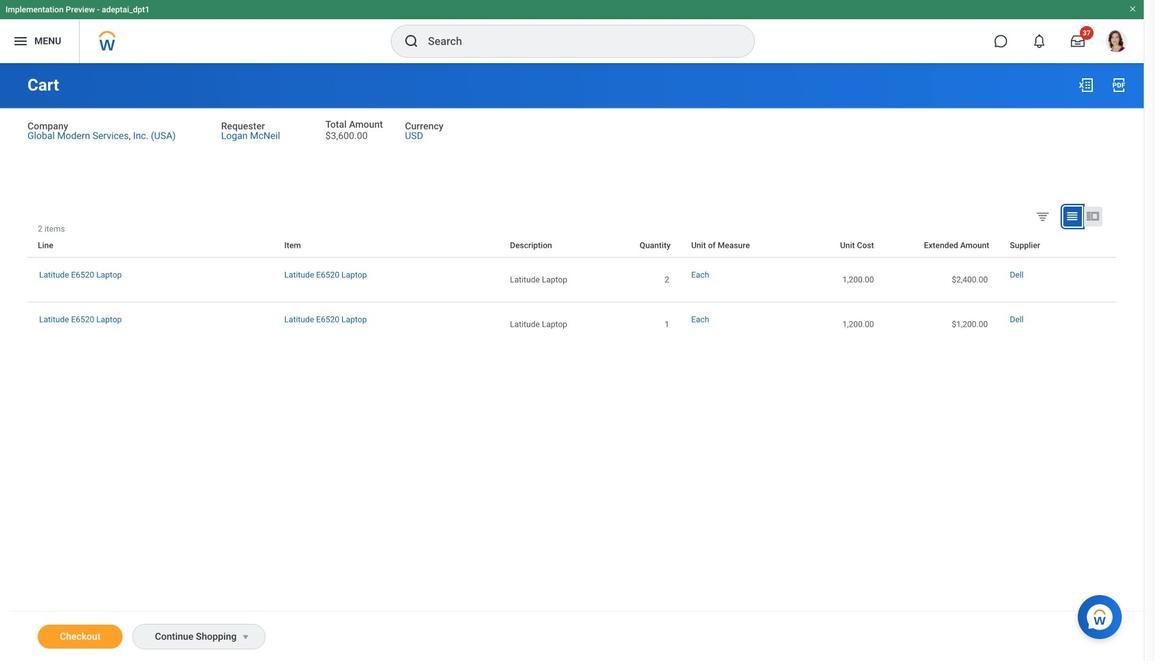 Task type: describe. For each thing, give the bounding box(es) containing it.
profile logan mcneil image
[[1106, 30, 1128, 55]]

select to filter grid data image
[[1036, 209, 1051, 224]]

Search Workday  search field
[[428, 26, 726, 56]]

view printable version (pdf) image
[[1111, 77, 1128, 93]]

toggle to list detail view image
[[1086, 209, 1100, 223]]

caret down image
[[237, 632, 254, 643]]

toggle to grid view image
[[1066, 209, 1080, 223]]



Task type: vqa. For each thing, say whether or not it's contained in the screenshot.
Fill
no



Task type: locate. For each thing, give the bounding box(es) containing it.
Toggle to List Detail view radio
[[1084, 207, 1103, 227]]

main content
[[0, 63, 1144, 662]]

inbox large image
[[1071, 34, 1085, 48]]

justify image
[[12, 33, 29, 49]]

search image
[[403, 33, 420, 49]]

toolbar
[[1106, 224, 1117, 234]]

export to excel image
[[1078, 77, 1095, 93]]

notifications large image
[[1033, 34, 1047, 48]]

option group
[[1033, 206, 1113, 229]]

banner
[[0, 0, 1144, 63]]

Toggle to Grid view radio
[[1064, 207, 1082, 227]]

close environment banner image
[[1129, 5, 1137, 13]]



